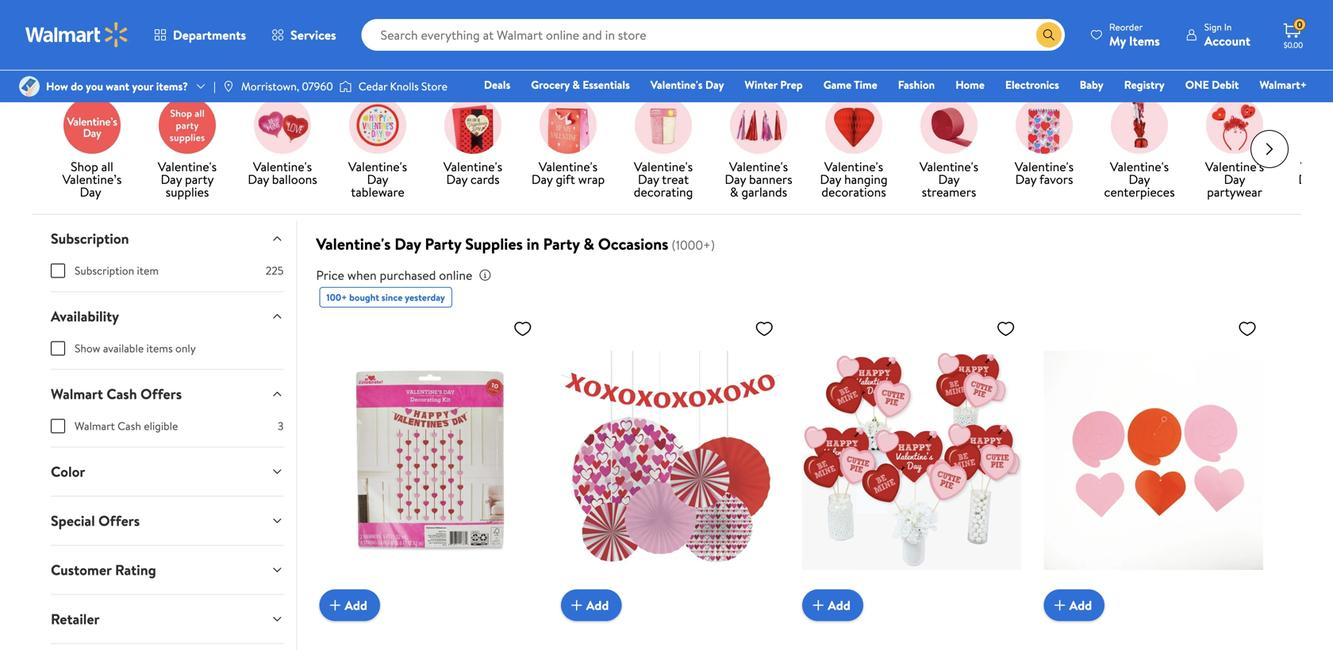 Task type: describe. For each thing, give the bounding box(es) containing it.
valentine's day red and pink happy valentine's day decoration kit, 10 pieces, by way to celebrate image
[[319, 313, 539, 609]]

 image for how
[[19, 76, 40, 97]]

fashion
[[898, 77, 935, 92]]

add to cart image for valentine's day red and pink happy valentine's day decoration kit, 10 pieces, by way to celebrate image
[[326, 596, 345, 615]]

sign in to add to favorites list, valentine's day xoxo banner and paper fan decor kit by way to celebrate image
[[755, 319, 774, 339]]

your
[[132, 79, 153, 94]]

valentine's day treat decorating image
[[635, 97, 692, 154]]

in-store
[[81, 50, 119, 65]]

you
[[86, 79, 103, 94]]

| inside sort and filter section element
[[1160, 49, 1163, 67]]

game time
[[823, 77, 877, 92]]

gift
[[556, 171, 575, 188]]

add button for valentine's day red and pink happy valentine's day decoration kit, 10 pieces, by way to celebrate image
[[319, 590, 380, 622]]

valentine's for gift
[[539, 158, 598, 175]]

sort and filter section element
[[32, 33, 1301, 83]]

valentine's for favors
[[1015, 158, 1074, 175]]

 image for cedar
[[339, 79, 352, 94]]

offers inside special offers dropdown button
[[98, 511, 140, 531]]

walmart cash offers button
[[38, 370, 296, 419]]

special offers
[[51, 511, 140, 531]]

100+
[[326, 291, 347, 304]]

customer rating tab
[[38, 546, 296, 595]]

valentine's day partywear
[[1205, 158, 1264, 201]]

price when purchased online
[[316, 267, 472, 284]]

decorations
[[821, 183, 886, 201]]

add for the 'add' button for 3 paper danglers, way to celebrate, paper material, red and pink color, 5.8 inch image
[[1069, 597, 1092, 615]]

valentine's day hanging decorations
[[820, 158, 888, 201]]

essentials
[[583, 77, 630, 92]]

1 party from the left
[[425, 233, 461, 255]]

reorder my items
[[1109, 20, 1160, 50]]

streamers
[[922, 183, 976, 201]]

3
[[278, 419, 284, 434]]

in-
[[81, 50, 94, 65]]

subscription button
[[467, 45, 574, 71]]

deals
[[484, 77, 510, 92]]

knolls
[[390, 79, 419, 94]]

add to cart image for valentine's day xoxo banner and paper fan decor kit by way to celebrate image
[[567, 596, 586, 615]]

day for treat
[[638, 171, 659, 188]]

registry
[[1124, 77, 1165, 92]]

valentine's day centerpieces image
[[1111, 97, 1168, 154]]

supplies
[[166, 183, 209, 201]]

registry link
[[1117, 76, 1172, 93]]

valentine's for streamers
[[920, 158, 978, 175]]

Search search field
[[362, 19, 1065, 51]]

valentine's for partywear
[[1205, 158, 1264, 175]]

day for gift
[[531, 171, 553, 188]]

available
[[103, 341, 144, 356]]

online
[[439, 267, 472, 284]]

valentine's day gift wrap link
[[527, 97, 609, 189]]

valentine's day
[[650, 77, 724, 92]]

walmart for walmart cash eligible
[[75, 419, 115, 434]]

valentine's day favors
[[1015, 158, 1074, 188]]

departments
[[173, 26, 246, 44]]

& inside valentine's day banners & garlands
[[730, 183, 738, 201]]

do
[[71, 79, 83, 94]]

valentine's day xoxo banner and paper fan decor kit by way to celebrate image
[[561, 313, 780, 609]]

baby
[[1080, 77, 1103, 92]]

item
[[137, 263, 159, 279]]

next slide for chipmodulewithimages list image
[[1250, 130, 1289, 168]]

valentine's day link
[[643, 76, 731, 93]]

availability tab
[[38, 292, 296, 341]]

favors
[[1039, 171, 1073, 188]]

by
[[1140, 49, 1154, 67]]

valentine's day party supplies in party & occasions (1000+)
[[316, 233, 715, 255]]

day for centerpieces
[[1129, 171, 1150, 188]]

in
[[1224, 20, 1232, 34]]

add for the 'add' button associated with valentine's day red and pink happy valentine's day decoration kit, 10 pieces, by way to celebrate image
[[345, 597, 367, 615]]

valentine's
[[62, 171, 122, 188]]

special offers button
[[38, 497, 296, 546]]

valentine's day tableware
[[348, 158, 407, 201]]

valentine's for party
[[158, 158, 217, 175]]

time
[[854, 77, 877, 92]]

1 vertical spatial |
[[213, 79, 216, 94]]

decorating
[[634, 183, 693, 201]]

color
[[51, 462, 85, 482]]

winter prep
[[745, 77, 803, 92]]

day for partywear
[[1224, 171, 1245, 188]]

wrap
[[578, 171, 605, 188]]

shop all valentine's day
[[62, 158, 122, 201]]

customer rating
[[51, 561, 156, 580]]

0
[[1297, 18, 1303, 32]]

valentine's day party supplies
[[158, 158, 217, 201]]

valentine's day centerpieces link
[[1098, 97, 1181, 202]]

walmart cash offers
[[51, 385, 182, 404]]

(1000+)
[[672, 237, 715, 254]]

valentine's day hanging decorations image
[[825, 97, 882, 154]]

retailer
[[51, 610, 100, 630]]

show available items only
[[75, 341, 196, 356]]

valentine's day treat decorating
[[634, 158, 693, 201]]

show
[[75, 341, 100, 356]]

retailer tab
[[38, 596, 296, 644]]

day for favors
[[1015, 171, 1036, 188]]

game time link
[[816, 76, 885, 93]]

day for balloons
[[248, 171, 269, 188]]

valentine's day streamers image
[[920, 97, 978, 154]]

cedar
[[358, 79, 387, 94]]

electronics
[[1005, 77, 1059, 92]]

store
[[94, 50, 119, 65]]

valentine's day party supplies link
[[146, 97, 229, 202]]

prep
[[780, 77, 803, 92]]

valentine's for cards
[[443, 158, 502, 175]]

valentine's for tableware
[[348, 158, 407, 175]]

valentine's day balloons image
[[254, 97, 311, 154]]

valentine's day partywear link
[[1193, 97, 1276, 202]]

add for the 'add' button associated with valentine's day xoxo banner and paper fan decor kit by way to celebrate image
[[586, 597, 609, 615]]

valentine's for banners
[[729, 158, 788, 175]]

cedar knolls store
[[358, 79, 447, 94]]

departments button
[[141, 16, 259, 54]]

shop all valentine's day image
[[63, 97, 121, 154]]

tableware
[[351, 183, 405, 201]]

walmart+
[[1259, 77, 1307, 92]]

valentine's day cards image
[[444, 97, 501, 154]]

07960
[[302, 79, 333, 94]]

sort by |
[[1114, 49, 1163, 67]]

walmart cash offers tab
[[38, 370, 296, 419]]

debit
[[1212, 77, 1239, 92]]

day for party
[[161, 171, 182, 188]]

shop all valentine's day link
[[51, 97, 133, 202]]

treat
[[662, 171, 689, 188]]

valentine's day party supplies image
[[159, 97, 216, 154]]

special offers tab
[[38, 497, 296, 546]]

sign in to add to favorites list, valentine's day red and pink happy valentine's day decoration kit, 10 pieces, by way to celebrate image
[[513, 319, 532, 339]]

game
[[823, 77, 852, 92]]



Task type: vqa. For each thing, say whether or not it's contained in the screenshot.
7
no



Task type: locate. For each thing, give the bounding box(es) containing it.
eligible
[[144, 419, 178, 434]]

valentine's up tableware in the top of the page
[[348, 158, 407, 175]]

reorder
[[1109, 20, 1143, 34]]

color button
[[38, 448, 296, 496]]

 image
[[19, 76, 40, 97], [339, 79, 352, 94]]

store
[[421, 79, 447, 94]]

services button
[[259, 16, 349, 54]]

home
[[955, 77, 985, 92]]

subscription tab
[[38, 215, 296, 263]]

day left winter at the right top of the page
[[705, 77, 724, 92]]

day inside valentine's day centerpieces
[[1129, 171, 1150, 188]]

walmart down show
[[51, 385, 103, 404]]

day inside valentine's day balloons
[[248, 171, 269, 188]]

offers inside walmart cash offers dropdown button
[[140, 385, 182, 404]]

valent link
[[1289, 97, 1333, 189]]

walmart for walmart cash offers
[[51, 385, 103, 404]]

availability
[[51, 307, 119, 327]]

valentine's down valentine's day favors image
[[1015, 158, 1074, 175]]

cash up walmart cash eligible
[[106, 385, 137, 404]]

valentine's up supplies
[[158, 158, 217, 175]]

valentine's for balloons
[[253, 158, 312, 175]]

1 horizontal spatial |
[[1160, 49, 1163, 67]]

valentine's day partywear image
[[1206, 97, 1263, 154]]

1 add from the left
[[345, 597, 367, 615]]

& left garlands
[[730, 183, 738, 201]]

3 add button from the left
[[802, 590, 863, 622]]

day inside valentine's day hanging decorations
[[820, 171, 841, 188]]

offers up eligible
[[140, 385, 182, 404]]

cash for offers
[[106, 385, 137, 404]]

day inside valentine's day treat decorating
[[638, 171, 659, 188]]

add to cart image for 3 paper danglers, way to celebrate, paper material, red and pink color, 5.8 inch image
[[1050, 596, 1069, 615]]

valent
[[1298, 158, 1333, 188]]

customer
[[51, 561, 112, 580]]

valentine's day favors image
[[1016, 97, 1073, 154]]

 image left how
[[19, 76, 40, 97]]

valentine's day centerpieces
[[1104, 158, 1175, 201]]

valentine's day tableware link
[[336, 97, 419, 202]]

day down valentine's day centerpieces image
[[1129, 171, 1150, 188]]

2 add to cart image from the left
[[567, 596, 586, 615]]

shop
[[71, 158, 98, 175]]

1 vertical spatial &
[[730, 183, 738, 201]]

walmart cash eligible
[[75, 419, 178, 434]]

1 vertical spatial offers
[[98, 511, 140, 531]]

day down valentine's day tableware image
[[367, 171, 388, 188]]

0 horizontal spatial &
[[572, 77, 580, 92]]

party
[[185, 171, 214, 188]]

1 horizontal spatial  image
[[339, 79, 352, 94]]

day up purchased
[[395, 233, 421, 255]]

day inside valentine's day cards
[[446, 171, 467, 188]]

225
[[266, 263, 284, 279]]

day left party
[[161, 171, 182, 188]]

| right by at the top
[[1160, 49, 1163, 67]]

4 add button from the left
[[1044, 590, 1105, 622]]

day inside valentine's day tableware
[[367, 171, 388, 188]]

day inside valentine's day party supplies
[[161, 171, 182, 188]]

customer rating button
[[38, 546, 296, 595]]

add to cart image
[[809, 596, 828, 615]]

1 horizontal spatial &
[[584, 233, 594, 255]]

availability button
[[38, 292, 296, 341]]

valentine's down valentine's day balloons image
[[253, 158, 312, 175]]

valentine's inside valentine's day hanging decorations
[[824, 158, 883, 175]]

add
[[345, 597, 367, 615], [586, 597, 609, 615], [828, 597, 850, 615], [1069, 597, 1092, 615]]

items
[[1129, 32, 1160, 50]]

& left occasions
[[584, 233, 594, 255]]

3 paper danglers, way to celebrate, paper material, red and pink color, 5.8 inch image
[[1044, 313, 1263, 609]]

day left treat
[[638, 171, 659, 188]]

cash for eligible
[[118, 419, 141, 434]]

offers right special in the bottom left of the page
[[98, 511, 140, 531]]

walmart inside dropdown button
[[51, 385, 103, 404]]

one
[[1185, 77, 1209, 92]]

add button for 3 paper danglers, way to celebrate, paper material, red and pink color, 5.8 inch image
[[1044, 590, 1105, 622]]

day for cards
[[446, 171, 467, 188]]

walmart+ link
[[1252, 76, 1314, 93]]

bought
[[349, 291, 379, 304]]

day for party
[[395, 233, 421, 255]]

day left favors
[[1015, 171, 1036, 188]]

subscription item
[[75, 263, 159, 279]]

search icon image
[[1042, 29, 1055, 41]]

2 party from the left
[[543, 233, 580, 255]]

valentine's for treat
[[634, 158, 693, 175]]

valentine's
[[650, 77, 703, 92], [158, 158, 217, 175], [253, 158, 312, 175], [348, 158, 407, 175], [443, 158, 502, 175], [539, 158, 598, 175], [634, 158, 693, 175], [729, 158, 788, 175], [824, 158, 883, 175], [920, 158, 978, 175], [1015, 158, 1074, 175], [1110, 158, 1169, 175], [1205, 158, 1264, 175], [316, 233, 391, 255]]

3 add to cart image from the left
[[1050, 596, 1069, 615]]

centerpieces
[[1104, 183, 1175, 201]]

valentine's down valentine's day cards image
[[443, 158, 502, 175]]

& right grocery
[[572, 77, 580, 92]]

day inside valentine's day partywear
[[1224, 171, 1245, 188]]

day inside valentine's day gift wrap
[[531, 171, 553, 188]]

valentine's inside valentine's day banners & garlands
[[729, 158, 788, 175]]

party right "in"
[[543, 233, 580, 255]]

color tab
[[38, 448, 296, 496]]

valentine's up partywear
[[1205, 158, 1264, 175]]

1 vertical spatial cash
[[118, 419, 141, 434]]

valentine's inside valentine's day gift wrap
[[539, 158, 598, 175]]

valentine's for hanging
[[824, 158, 883, 175]]

grocery
[[531, 77, 570, 92]]

1 vertical spatial subscription
[[51, 229, 129, 249]]

0 vertical spatial walmart
[[51, 385, 103, 404]]

want
[[106, 79, 129, 94]]

day
[[705, 77, 724, 92], [161, 171, 182, 188], [248, 171, 269, 188], [367, 171, 388, 188], [446, 171, 467, 188], [531, 171, 553, 188], [638, 171, 659, 188], [725, 171, 746, 188], [820, 171, 841, 188], [938, 171, 960, 188], [1015, 171, 1036, 188], [1129, 171, 1150, 188], [1224, 171, 1245, 188], [80, 183, 101, 201], [395, 233, 421, 255]]

0 vertical spatial cash
[[106, 385, 137, 404]]

day for streamers
[[938, 171, 960, 188]]

cash inside dropdown button
[[106, 385, 137, 404]]

valentine's day gift wrap image
[[540, 97, 597, 154]]

4 add from the left
[[1069, 597, 1092, 615]]

valentine's up centerpieces
[[1110, 158, 1169, 175]]

valentine's up the decorating
[[634, 158, 693, 175]]

Show available items only checkbox
[[51, 342, 65, 356]]

subscription up the subscription item
[[51, 229, 129, 249]]

0 horizontal spatial |
[[213, 79, 216, 94]]

valentine's up garlands
[[729, 158, 788, 175]]

valentine's for party
[[316, 233, 391, 255]]

1 add button from the left
[[319, 590, 380, 622]]

supplies
[[465, 233, 523, 255]]

1 add to cart image from the left
[[326, 596, 345, 615]]

valentine's inside valentine's day balloons
[[253, 158, 312, 175]]

valentine's day banners & garlands image
[[730, 97, 787, 154]]

sort
[[1114, 49, 1137, 67]]

day left balloons
[[248, 171, 269, 188]]

2 horizontal spatial add to cart image
[[1050, 596, 1069, 615]]

day left cards
[[446, 171, 467, 188]]

day inside valentine's day favors
[[1015, 171, 1036, 188]]

subscription left item in the left top of the page
[[75, 263, 134, 279]]

valentine's for centerpieces
[[1110, 158, 1169, 175]]

day down "valentine's day partywear" image
[[1224, 171, 1245, 188]]

 image left cedar
[[339, 79, 352, 94]]

rating
[[115, 561, 156, 580]]

valentine's day banners & garlands link
[[717, 97, 800, 202]]

purchased
[[380, 267, 436, 284]]

fashion link
[[891, 76, 942, 93]]

day for tableware
[[367, 171, 388, 188]]

only
[[175, 341, 196, 356]]

hanging
[[844, 171, 888, 188]]

valentine's inside valentine's day treat decorating
[[634, 158, 693, 175]]

valentine's up decorations
[[824, 158, 883, 175]]

morristown, 07960
[[241, 79, 333, 94]]

sign in to add to favorites list, 3 paper danglers, way to celebrate, paper material, red and pink color, 5.8 inch image
[[1238, 319, 1257, 339]]

account
[[1204, 32, 1250, 50]]

tab
[[38, 645, 296, 651]]

day inside shop all valentine's day
[[80, 183, 101, 201]]

valentine's inside valentine's day centerpieces
[[1110, 158, 1169, 175]]

valentine's day streamers
[[920, 158, 978, 201]]

subscription for subscription item
[[75, 263, 134, 279]]

2 vertical spatial subscription
[[75, 263, 134, 279]]

valentine's up valentine's day treat decorating image
[[650, 77, 703, 92]]

day left gift in the left of the page
[[531, 171, 553, 188]]

occasions
[[598, 233, 668, 255]]

0 vertical spatial subscription
[[497, 50, 557, 65]]

day for hanging
[[820, 171, 841, 188]]

winter
[[745, 77, 778, 92]]

100+ bought since yesterday
[[326, 291, 445, 304]]

subscription button
[[38, 215, 296, 263]]

day left the hanging
[[820, 171, 841, 188]]

day inside valentine's day streamers
[[938, 171, 960, 188]]

2 add button from the left
[[561, 590, 622, 622]]

yesterday
[[405, 291, 445, 304]]

0 horizontal spatial add to cart image
[[326, 596, 345, 615]]

0 vertical spatial &
[[572, 77, 580, 92]]

one debit link
[[1178, 76, 1246, 93]]

3 add from the left
[[828, 597, 850, 615]]

add button for valentine's day xoxo banner and paper fan decor kit by way to celebrate image
[[561, 590, 622, 622]]

walmart image
[[25, 22, 129, 48]]

grocery & essentials
[[531, 77, 630, 92]]

legal information image
[[479, 269, 491, 282]]

valentine's day banners & garlands
[[725, 158, 792, 201]]

 image
[[222, 80, 235, 93]]

valentine's down "valentine's day gift wrap" image
[[539, 158, 598, 175]]

0 vertical spatial |
[[1160, 49, 1163, 67]]

valentine's up when
[[316, 233, 391, 255]]

home link
[[948, 76, 992, 93]]

all
[[101, 158, 113, 175]]

partywear
[[1207, 183, 1262, 201]]

day inside valentine's day banners & garlands
[[725, 171, 746, 188]]

valentine's day cards
[[443, 158, 502, 188]]

add button for big dot of happiness conversation hearts - valentine's day party centerpiece sticks - table toppers - set of 15 image
[[802, 590, 863, 622]]

deals link
[[477, 76, 518, 93]]

balloons
[[272, 171, 317, 188]]

day down valentine's day streamers image
[[938, 171, 960, 188]]

0 vertical spatial offers
[[140, 385, 182, 404]]

valentine's day cards link
[[432, 97, 514, 189]]

1 horizontal spatial add to cart image
[[567, 596, 586, 615]]

my
[[1109, 32, 1126, 50]]

valentine's day tableware image
[[349, 97, 406, 154]]

1 horizontal spatial party
[[543, 233, 580, 255]]

valentine's day hanging decorations link
[[813, 97, 895, 202]]

day for banners
[[725, 171, 746, 188]]

sign
[[1204, 20, 1222, 34]]

banners
[[749, 171, 792, 188]]

2 horizontal spatial &
[[730, 183, 738, 201]]

party up online
[[425, 233, 461, 255]]

2 vertical spatial &
[[584, 233, 594, 255]]

0 horizontal spatial party
[[425, 233, 461, 255]]

one debit
[[1185, 77, 1239, 92]]

valentine's up the streamers
[[920, 158, 978, 175]]

walmart down walmart cash offers on the bottom of page
[[75, 419, 115, 434]]

2 add from the left
[[586, 597, 609, 615]]

subscription for subscription button
[[497, 50, 557, 65]]

sign in to add to favorites list, big dot of happiness conversation hearts - valentine's day party centerpiece sticks - table toppers - set of 15 image
[[996, 319, 1015, 339]]

when
[[347, 267, 377, 284]]

subscription
[[497, 50, 557, 65], [51, 229, 129, 249], [75, 263, 134, 279]]

add to cart image
[[326, 596, 345, 615], [567, 596, 586, 615], [1050, 596, 1069, 615]]

big dot of happiness conversation hearts - valentine's day party centerpiece sticks - table toppers - set of 15 image
[[802, 313, 1022, 609]]

in
[[527, 233, 539, 255]]

walmart
[[51, 385, 103, 404], [75, 419, 115, 434]]

cash
[[106, 385, 137, 404], [118, 419, 141, 434]]

day left banners
[[725, 171, 746, 188]]

price
[[316, 267, 344, 284]]

None checkbox
[[51, 264, 65, 278], [51, 419, 65, 434], [51, 264, 65, 278], [51, 419, 65, 434]]

subscription inside dropdown button
[[51, 229, 129, 249]]

0 horizontal spatial  image
[[19, 76, 40, 97]]

valentine's day treat decorating link
[[622, 97, 705, 202]]

Walmart Site-Wide search field
[[362, 19, 1065, 51]]

cash left eligible
[[118, 419, 141, 434]]

day down shop
[[80, 183, 101, 201]]

| right items? in the left top of the page
[[213, 79, 216, 94]]

how do you want your items?
[[46, 79, 188, 94]]

subscription up grocery
[[497, 50, 557, 65]]

add for the 'add' button related to big dot of happiness conversation hearts - valentine's day party centerpiece sticks - table toppers - set of 15 image
[[828, 597, 850, 615]]

1 vertical spatial walmart
[[75, 419, 115, 434]]

retailer button
[[38, 596, 296, 644]]

subscription inside button
[[497, 50, 557, 65]]



